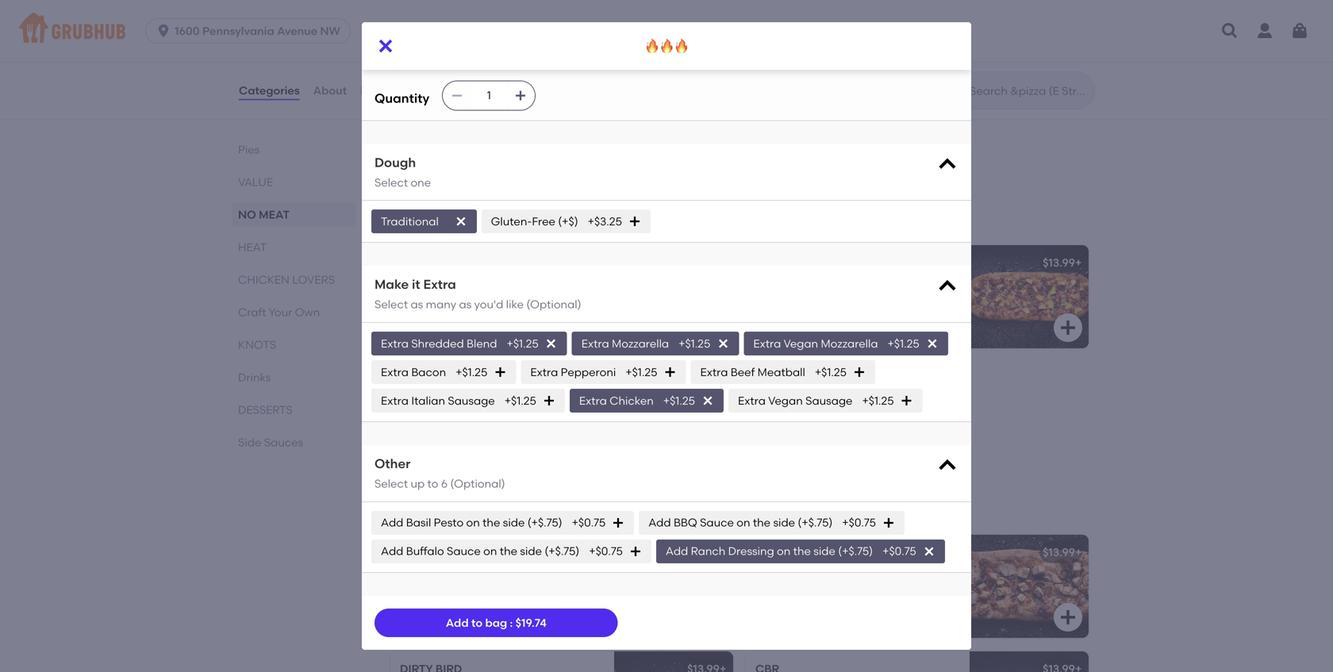 Task type: locate. For each thing, give the bounding box(es) containing it.
other
[[375, 456, 411, 472]]

1 as from the left
[[411, 298, 423, 311]]

chicken up craft
[[238, 273, 290, 287]]

lovers up add buffalo sauce on the side (+$.75)
[[473, 498, 540, 518]]

$13.99
[[688, 256, 720, 270], [1043, 256, 1076, 270], [688, 373, 720, 386], [688, 546, 720, 559], [1043, 546, 1076, 559]]

extra down extra beef meatball
[[738, 394, 766, 408]]

$13.99 for the outlaw
[[688, 546, 720, 559]]

add for add ranch dressing on the side (+$.75)
[[666, 545, 689, 558]]

hot
[[450, 40, 468, 54]]

buffalo
[[400, 373, 452, 386]]

it
[[412, 277, 421, 292]]

sauce,
[[785, 8, 820, 21]]

0 horizontal spatial of
[[437, 40, 448, 54]]

1 mozzarella from the left
[[612, 337, 669, 350]]

+ for 🔥🔥🔥
[[720, 256, 727, 270]]

0 horizontal spatial sauce
[[447, 545, 481, 558]]

own
[[295, 306, 320, 319]]

select inside dough select one
[[375, 176, 408, 189]]

extra left bacon
[[381, 365, 409, 379]]

make it extra select as many as you'd like (optional)
[[375, 277, 582, 311]]

+$0.75 for add basil pesto on the side (+$.75)
[[572, 516, 606, 530]]

the for add bbq sauce on the side (+$.75)
[[753, 516, 771, 530]]

side right blk
[[814, 545, 836, 558]]

beef
[[731, 365, 755, 379]]

with down tomato
[[744, 24, 766, 37]]

the right blk
[[794, 545, 811, 558]]

add
[[381, 516, 404, 530], [649, 516, 671, 530], [381, 545, 404, 558], [666, 545, 689, 558], [446, 616, 469, 630]]

sausage down 66
[[448, 394, 495, 408]]

$13.99 + for pineapple jack'd
[[1043, 256, 1083, 270]]

extra up pepperoni
[[582, 337, 610, 350]]

mozzarella up chicken
[[612, 337, 669, 350]]

0 vertical spatial (optional)
[[527, 298, 582, 311]]

the left thrill
[[427, 8, 444, 21]]

italian
[[807, 24, 841, 37], [412, 394, 445, 408]]

extra for extra bacon
[[381, 365, 409, 379]]

as left you'd
[[459, 298, 472, 311]]

extra
[[424, 277, 456, 292], [381, 337, 409, 350], [582, 337, 610, 350], [754, 337, 782, 350], [381, 365, 409, 379], [531, 365, 558, 379], [701, 365, 728, 379], [381, 394, 409, 408], [580, 394, 607, 408], [738, 394, 766, 408]]

spicy
[[712, 8, 739, 21]]

vegan up meatball
[[784, 337, 819, 350]]

extra left the beef
[[701, 365, 728, 379]]

1600 pennsylvania avenue nw button
[[145, 18, 357, 44]]

1 horizontal spatial italian
[[807, 24, 841, 37]]

0 horizontal spatial a
[[391, 40, 398, 54]]

Search &pizza (E Street) search field
[[969, 83, 1090, 98]]

a
[[633, 8, 641, 21], [391, 40, 398, 54], [596, 40, 603, 54]]

on for bbq
[[737, 516, 751, 530]]

select inside other select up to 6 (optional)
[[375, 477, 408, 491]]

the inside embrace the thrill with our 🔥🔥🔥 pie. it features a fiery base of spicy tomato sauce, blanketed with shredded mozzarella. pickled fresno chilis and sweet grilled onions intermingle with hearty italian sausage, all elevated by a drizzle of hot honey. our 🔥🔥🔥 pie – a harmonious dance of heat, sweetness, and savory delight.
[[427, 8, 444, 21]]

the
[[427, 8, 444, 21], [483, 516, 501, 530], [753, 516, 771, 530], [500, 545, 518, 558], [794, 545, 811, 558]]

+$0.75
[[572, 516, 606, 530], [843, 516, 877, 530], [589, 545, 623, 558], [883, 545, 917, 558]]

svg image
[[156, 23, 172, 39], [451, 89, 464, 102], [937, 153, 959, 176], [455, 215, 468, 228], [704, 318, 723, 337], [717, 337, 730, 350], [926, 337, 939, 350], [664, 366, 677, 379], [937, 455, 959, 477], [883, 517, 896, 529], [923, 545, 936, 558], [1059, 608, 1078, 627]]

1 horizontal spatial mozzarella
[[821, 337, 879, 350]]

(optional) right like
[[527, 298, 582, 311]]

1 vertical spatial vegan
[[769, 394, 803, 408]]

craft
[[238, 306, 266, 319]]

1 vertical spatial italian
[[412, 394, 445, 408]]

+$0.75 for add ranch dressing on the side (+$.75)
[[883, 545, 917, 558]]

to left 6
[[428, 477, 439, 491]]

Input item quantity number field
[[472, 81, 507, 110]]

heat down no at the left
[[238, 241, 267, 254]]

on down add basil pesto on the side (+$.75)
[[484, 545, 497, 558]]

delight.
[[877, 40, 917, 54]]

traditional
[[381, 215, 439, 228]]

+$1.25 for extra chicken
[[664, 394, 696, 408]]

buffalo 66 image
[[615, 362, 734, 465]]

$13.99 + for the outlaw
[[688, 546, 727, 559]]

0 horizontal spatial (optional)
[[451, 477, 506, 491]]

+$0.75 for add buffalo sauce on the side (+$.75)
[[589, 545, 623, 558]]

extra vegan sausage
[[738, 394, 853, 408]]

1 vertical spatial and
[[815, 40, 836, 54]]

bacon
[[412, 365, 446, 379]]

1 horizontal spatial lovers
[[473, 498, 540, 518]]

sausage down 'extra vegan mozzarella'
[[806, 394, 853, 408]]

1600 pennsylvania avenue nw
[[175, 24, 341, 38]]

select down make
[[375, 298, 408, 311]]

(optional) right 6
[[451, 477, 506, 491]]

+$1.25 for extra mozzarella
[[679, 337, 711, 350]]

about
[[313, 84, 347, 97]]

sauce up ranch
[[700, 516, 734, 530]]

to
[[428, 477, 439, 491], [472, 616, 483, 630]]

blend
[[467, 337, 497, 350]]

meat
[[259, 208, 290, 222]]

extra up extra bacon
[[381, 337, 409, 350]]

0 vertical spatial italian
[[807, 24, 841, 37]]

add down the bbq
[[666, 545, 689, 558]]

and down pie. on the top left of the page
[[548, 24, 569, 37]]

the billie image
[[615, 0, 734, 59]]

0 vertical spatial to
[[428, 477, 439, 491]]

you'd
[[475, 298, 504, 311]]

pie
[[567, 40, 584, 54]]

chicken
[[610, 394, 654, 408]]

sauce
[[700, 516, 734, 530], [447, 545, 481, 558]]

lovers up own
[[292, 273, 335, 287]]

2 vertical spatial select
[[375, 477, 408, 491]]

add ranch dressing on the side (+$.75)
[[666, 545, 874, 558]]

extra left pepperoni
[[531, 365, 558, 379]]

heat,
[[723, 40, 751, 54]]

2 select from the top
[[375, 298, 408, 311]]

with up the fresno
[[473, 8, 495, 21]]

select inside make it extra select as many as you'd like (optional)
[[375, 298, 408, 311]]

side sauces
[[238, 436, 303, 449]]

1 select from the top
[[375, 176, 408, 189]]

the for add basil pesto on the side (+$.75)
[[483, 516, 501, 530]]

1 vertical spatial select
[[375, 298, 408, 311]]

0 vertical spatial select
[[375, 176, 408, 189]]

3 select from the top
[[375, 477, 408, 491]]

+ for buffalo 66
[[720, 373, 727, 386]]

+$0.75 for add bbq sauce on the side (+$.75)
[[843, 516, 877, 530]]

1 sausage from the left
[[448, 394, 495, 408]]

all
[[895, 24, 907, 37]]

to left bag
[[472, 616, 483, 630]]

+$1.25 for extra vegan sausage
[[863, 394, 895, 408]]

1 vertical spatial sauce
[[447, 545, 481, 558]]

with up all
[[880, 8, 903, 21]]

many
[[426, 298, 457, 311]]

select down other
[[375, 477, 408, 491]]

heat down one on the top left of page
[[387, 208, 433, 228]]

0 horizontal spatial as
[[411, 298, 423, 311]]

+$1.25 for extra bacon
[[456, 365, 488, 379]]

as down 'it'
[[411, 298, 423, 311]]

svg image
[[1221, 21, 1240, 40], [1291, 21, 1310, 40], [376, 37, 395, 56], [515, 89, 527, 102], [629, 215, 642, 228], [937, 276, 959, 298], [1059, 318, 1078, 337], [545, 337, 558, 350], [494, 366, 507, 379], [854, 366, 866, 379], [543, 395, 556, 407], [702, 395, 715, 407], [901, 395, 914, 407], [704, 435, 723, 454], [612, 517, 625, 529], [630, 545, 642, 558]]

pineapple jack'd image
[[970, 245, 1089, 349]]

vegan down meatball
[[769, 394, 803, 408]]

on right blk
[[777, 545, 791, 558]]

basil
[[406, 516, 431, 530]]

cbr image
[[970, 652, 1089, 673]]

extra up meatball
[[754, 337, 782, 350]]

add to bag : $19.74
[[446, 616, 547, 630]]

1 horizontal spatial sauce
[[700, 516, 734, 530]]

desserts
[[238, 403, 293, 417]]

our
[[508, 40, 529, 54]]

+ for blk
[[1076, 546, 1083, 559]]

add basil pesto on the side (+$.75)
[[381, 516, 563, 530]]

add for add buffalo sauce on the side (+$.75)
[[381, 545, 404, 558]]

pineapple
[[756, 256, 818, 270]]

drinks
[[238, 371, 271, 384]]

2 horizontal spatial with
[[880, 8, 903, 21]]

0 horizontal spatial chicken lovers
[[238, 273, 335, 287]]

0 vertical spatial and
[[548, 24, 569, 37]]

on up dressing
[[737, 516, 751, 530]]

+$1.25 for extra pepperoni
[[626, 365, 658, 379]]

extra for extra pepperoni
[[531, 365, 558, 379]]

1 vertical spatial chicken lovers
[[387, 498, 540, 518]]

0 vertical spatial lovers
[[292, 273, 335, 287]]

1 horizontal spatial a
[[596, 40, 603, 54]]

side up add buffalo sauce on the side (+$.75)
[[503, 516, 525, 530]]

side down add basil pesto on the side (+$.75)
[[520, 545, 542, 558]]

extra down pepperoni
[[580, 394, 607, 408]]

0 vertical spatial vegan
[[784, 337, 819, 350]]

1 horizontal spatial of
[[698, 8, 709, 21]]

on right pesto
[[467, 516, 480, 530]]

side for add buffalo sauce on the side (+$.75)
[[520, 545, 542, 558]]

extra chicken
[[580, 394, 654, 408]]

1 horizontal spatial sausage
[[806, 394, 853, 408]]

extra down extra bacon
[[381, 394, 409, 408]]

a right by
[[391, 40, 398, 54]]

add for add bbq sauce on the side (+$.75)
[[649, 516, 671, 530]]

shredded
[[412, 337, 464, 350]]

italian down sauce,
[[807, 24, 841, 37]]

1 horizontal spatial heat
[[387, 208, 433, 228]]

1 horizontal spatial as
[[459, 298, 472, 311]]

onions
[[642, 24, 677, 37]]

of left hot
[[437, 40, 448, 54]]

0 vertical spatial heat
[[387, 208, 433, 228]]

chicken down up
[[387, 498, 469, 518]]

chicken lovers down 6
[[387, 498, 540, 518]]

0 vertical spatial chicken
[[238, 273, 290, 287]]

simp image
[[970, 0, 1089, 59]]

the outlaw image
[[615, 535, 734, 638]]

chicken lovers up your
[[238, 273, 335, 287]]

chicken lovers
[[238, 273, 335, 287], [387, 498, 540, 518]]

add left buffalo
[[381, 545, 404, 558]]

extra up many
[[424, 277, 456, 292]]

the up add ranch dressing on the side (+$.75)
[[753, 516, 771, 530]]

heat
[[387, 208, 433, 228], [238, 241, 267, 254]]

+$1.25 for extra shredded blend
[[507, 337, 539, 350]]

1 vertical spatial chicken
[[387, 498, 469, 518]]

buffy
[[400, 83, 436, 97]]

sweet
[[572, 24, 603, 37]]

0 vertical spatial sauce
[[700, 516, 734, 530]]

italian down buffalo
[[412, 394, 445, 408]]

the down add basil pesto on the side (+$.75)
[[500, 545, 518, 558]]

a right –
[[596, 40, 603, 54]]

one
[[411, 176, 431, 189]]

about button
[[313, 62, 348, 119]]

sauce down add basil pesto on the side (+$.75)
[[447, 545, 481, 558]]

0 horizontal spatial sausage
[[448, 394, 495, 408]]

pie.
[[554, 8, 574, 21]]

tomato
[[742, 8, 782, 21]]

thrill
[[447, 8, 470, 21]]

6
[[441, 477, 448, 491]]

2 sausage from the left
[[806, 394, 853, 408]]

add left basil
[[381, 516, 404, 530]]

0 horizontal spatial to
[[428, 477, 439, 491]]

(+$.75) for add bbq sauce on the side (+$.75)
[[798, 516, 833, 530]]

base
[[669, 8, 696, 21]]

1 vertical spatial lovers
[[473, 498, 540, 518]]

0 horizontal spatial mozzarella
[[612, 337, 669, 350]]

select
[[375, 176, 408, 189], [375, 298, 408, 311], [375, 477, 408, 491]]

add left the bbq
[[649, 516, 671, 530]]

1 horizontal spatial with
[[744, 24, 766, 37]]

blk image
[[970, 535, 1089, 638]]

+ for pineapple jack'd
[[1076, 256, 1083, 270]]

extra for extra italian sausage
[[381, 394, 409, 408]]

extra mozzarella
[[582, 337, 669, 350]]

1 horizontal spatial to
[[472, 616, 483, 630]]

pesto
[[434, 516, 464, 530]]

dance
[[673, 40, 707, 54]]

dressing
[[729, 545, 775, 558]]

extra bacon
[[381, 365, 446, 379]]

(optional)
[[527, 298, 582, 311], [451, 477, 506, 491]]

of
[[698, 8, 709, 21], [437, 40, 448, 54], [710, 40, 721, 54]]

side up add ranch dressing on the side (+$.75)
[[774, 516, 796, 530]]

extra inside make it extra select as many as you'd like (optional)
[[424, 277, 456, 292]]

sausage,
[[843, 24, 892, 37]]

+ for the outlaw
[[720, 546, 727, 559]]

svg image inside 1600 pennsylvania avenue nw button
[[156, 23, 172, 39]]

mozzarella up extra vegan sausage
[[821, 337, 879, 350]]

🔥🔥🔥 image
[[615, 245, 734, 349]]

(+$.75) for add buffalo sauce on the side (+$.75)
[[545, 545, 580, 558]]

and left savory
[[815, 40, 836, 54]]

extra for extra vegan mozzarella
[[754, 337, 782, 350]]

avenue
[[277, 24, 318, 38]]

a left fiery at the left top
[[633, 8, 641, 21]]

of down intermingle
[[710, 40, 721, 54]]

0 horizontal spatial and
[[548, 24, 569, 37]]

+$1.25 for extra italian sausage
[[505, 394, 537, 408]]

the up add buffalo sauce on the side (+$.75)
[[483, 516, 501, 530]]

sausage
[[448, 394, 495, 408], [806, 394, 853, 408]]

$13.99 for buffalo 66
[[688, 373, 720, 386]]

fresno
[[480, 24, 516, 37]]

and
[[548, 24, 569, 37], [815, 40, 836, 54]]

1 vertical spatial (optional)
[[451, 477, 506, 491]]

of up intermingle
[[698, 8, 709, 21]]

select down dough
[[375, 176, 408, 189]]

1 horizontal spatial (optional)
[[527, 298, 582, 311]]

0 horizontal spatial heat
[[238, 241, 267, 254]]

on
[[467, 516, 480, 530], [737, 516, 751, 530], [484, 545, 497, 558], [777, 545, 791, 558]]

side for add ranch dressing on the side (+$.75)
[[814, 545, 836, 558]]

vegan for mozzarella
[[784, 337, 819, 350]]

:
[[510, 616, 513, 630]]



Task type: describe. For each thing, give the bounding box(es) containing it.
buffalo
[[406, 545, 444, 558]]

select for other
[[375, 477, 408, 491]]

$13.99 + for 🔥🔥🔥
[[688, 256, 727, 270]]

grilled
[[606, 24, 639, 37]]

buffalo 66
[[400, 373, 468, 386]]

vegan for sausage
[[769, 394, 803, 408]]

$13.99 for 🔥🔥🔥
[[688, 256, 720, 270]]

add for add basil pesto on the side (+$.75)
[[381, 516, 404, 530]]

extra for extra shredded blend
[[381, 337, 409, 350]]

blk
[[756, 546, 777, 559]]

italian inside embrace the thrill with our 🔥🔥🔥 pie. it features a fiery base of spicy tomato sauce, blanketed with shredded mozzarella. pickled fresno chilis and sweet grilled onions intermingle with hearty italian sausage, all elevated by a drizzle of hot honey. our 🔥🔥🔥 pie – a harmonious dance of heat, sweetness, and savory delight.
[[807, 24, 841, 37]]

main navigation navigation
[[0, 0, 1334, 62]]

chilis
[[518, 24, 545, 37]]

$13.99 for pineapple jack'd
[[1043, 256, 1076, 270]]

0 horizontal spatial italian
[[412, 394, 445, 408]]

blanketed
[[823, 8, 877, 21]]

add buffalo sauce on the side (+$.75)
[[381, 545, 580, 558]]

+$3.25
[[588, 215, 622, 228]]

free
[[532, 215, 556, 228]]

1 horizontal spatial and
[[815, 40, 836, 54]]

by
[[375, 40, 388, 54]]

sauce for buffalo
[[447, 545, 481, 558]]

(+$.75) for add ranch dressing on the side (+$.75)
[[839, 545, 874, 558]]

the outlaw
[[400, 546, 475, 559]]

side for add basil pesto on the side (+$.75)
[[503, 516, 525, 530]]

2 as from the left
[[459, 298, 472, 311]]

it
[[576, 8, 584, 21]]

meatball
[[758, 365, 806, 379]]

extra for extra beef meatball
[[701, 365, 728, 379]]

jack'd
[[821, 256, 863, 270]]

0 horizontal spatial with
[[473, 8, 495, 21]]

bbq
[[674, 516, 698, 530]]

(+$.75) for add basil pesto on the side (+$.75)
[[528, 516, 563, 530]]

(optional) inside other select up to 6 (optional)
[[451, 477, 506, 491]]

dough select one
[[375, 155, 431, 189]]

your
[[269, 306, 292, 319]]

2 horizontal spatial of
[[710, 40, 721, 54]]

reviews
[[361, 84, 405, 97]]

2 mozzarella from the left
[[821, 337, 879, 350]]

on for buffalo
[[484, 545, 497, 558]]

1 horizontal spatial chicken
[[387, 498, 469, 518]]

side for add bbq sauce on the side (+$.75)
[[774, 516, 796, 530]]

dough
[[375, 155, 416, 170]]

sauces
[[264, 436, 303, 449]]

$13.99 + for blk
[[1043, 546, 1083, 559]]

reviews button
[[360, 62, 406, 119]]

buffy image
[[615, 72, 734, 176]]

pineapple jack'd
[[756, 256, 863, 270]]

1 horizontal spatial chicken lovers
[[387, 498, 540, 518]]

side
[[238, 436, 262, 449]]

0 vertical spatial chicken lovers
[[238, 273, 335, 287]]

the for add ranch dressing on the side (+$.75)
[[794, 545, 811, 558]]

sauce for bbq
[[700, 516, 734, 530]]

2 horizontal spatial a
[[633, 8, 641, 21]]

the for add buffalo sauce on the side (+$.75)
[[500, 545, 518, 558]]

make
[[375, 277, 409, 292]]

on for basil
[[467, 516, 480, 530]]

pies
[[238, 143, 260, 156]]

knots
[[238, 338, 276, 352]]

extra for extra mozzarella
[[582, 337, 610, 350]]

extra shredded blend
[[381, 337, 497, 350]]

no meat
[[238, 208, 290, 222]]

embrace the thrill with our 🔥🔥🔥 pie. it features a fiery base of spicy tomato sauce, blanketed with shredded mozzarella. pickled fresno chilis and sweet grilled onions intermingle with hearty italian sausage, all elevated by a drizzle of hot honey. our 🔥🔥🔥 pie – a harmonious dance of heat, sweetness, and savory delight.
[[375, 8, 960, 54]]

sausage for extra italian sausage
[[448, 394, 495, 408]]

savory
[[839, 40, 874, 54]]

categories button
[[238, 62, 301, 119]]

extra vegan mozzarella
[[754, 337, 879, 350]]

bag
[[486, 616, 508, 630]]

gluten-free (+$)
[[491, 215, 579, 228]]

value
[[238, 175, 273, 189]]

up
[[411, 477, 425, 491]]

fiery
[[643, 8, 667, 21]]

ranch
[[691, 545, 726, 558]]

nw
[[320, 24, 341, 38]]

extra italian sausage
[[381, 394, 495, 408]]

mozzarella.
[[375, 24, 436, 37]]

gluten-
[[491, 215, 532, 228]]

to inside other select up to 6 (optional)
[[428, 477, 439, 491]]

1600
[[175, 24, 200, 38]]

categories
[[239, 84, 300, 97]]

add left bag
[[446, 616, 469, 630]]

pepperoni
[[561, 365, 616, 379]]

select for dough
[[375, 176, 408, 189]]

sweetness,
[[754, 40, 812, 54]]

features
[[586, 8, 631, 21]]

+$1.25 for extra beef meatball
[[815, 365, 847, 379]]

$13.99 + for buffalo 66
[[688, 373, 727, 386]]

sausage for extra vegan sausage
[[806, 394, 853, 408]]

0 horizontal spatial lovers
[[292, 273, 335, 287]]

the
[[400, 546, 422, 559]]

$13.99 for blk
[[1043, 546, 1076, 559]]

quantity
[[375, 91, 430, 106]]

craft your own
[[238, 306, 320, 319]]

harmonious
[[606, 40, 670, 54]]

dirty bird image
[[615, 652, 734, 673]]

(+$)
[[558, 215, 579, 228]]

1 vertical spatial heat
[[238, 241, 267, 254]]

add bbq sauce on the side (+$.75)
[[649, 516, 833, 530]]

drizzle
[[401, 40, 434, 54]]

0 horizontal spatial chicken
[[238, 273, 290, 287]]

hearty
[[769, 24, 804, 37]]

1 vertical spatial to
[[472, 616, 483, 630]]

66
[[454, 373, 468, 386]]

like
[[506, 298, 524, 311]]

+$1.25 for extra vegan mozzarella
[[888, 337, 920, 350]]

elevated
[[910, 24, 957, 37]]

(optional) inside make it extra select as many as you'd like (optional)
[[527, 298, 582, 311]]

shredded
[[905, 8, 957, 21]]

$19.74
[[516, 616, 547, 630]]

embrace
[[375, 8, 424, 21]]

extra for extra chicken
[[580, 394, 607, 408]]

extra pepperoni
[[531, 365, 616, 379]]

other select up to 6 (optional)
[[375, 456, 506, 491]]

on for ranch
[[777, 545, 791, 558]]

extra for extra vegan sausage
[[738, 394, 766, 408]]

honey.
[[471, 40, 506, 54]]



Task type: vqa. For each thing, say whether or not it's contained in the screenshot.
Daily Squeeze Smoothies
no



